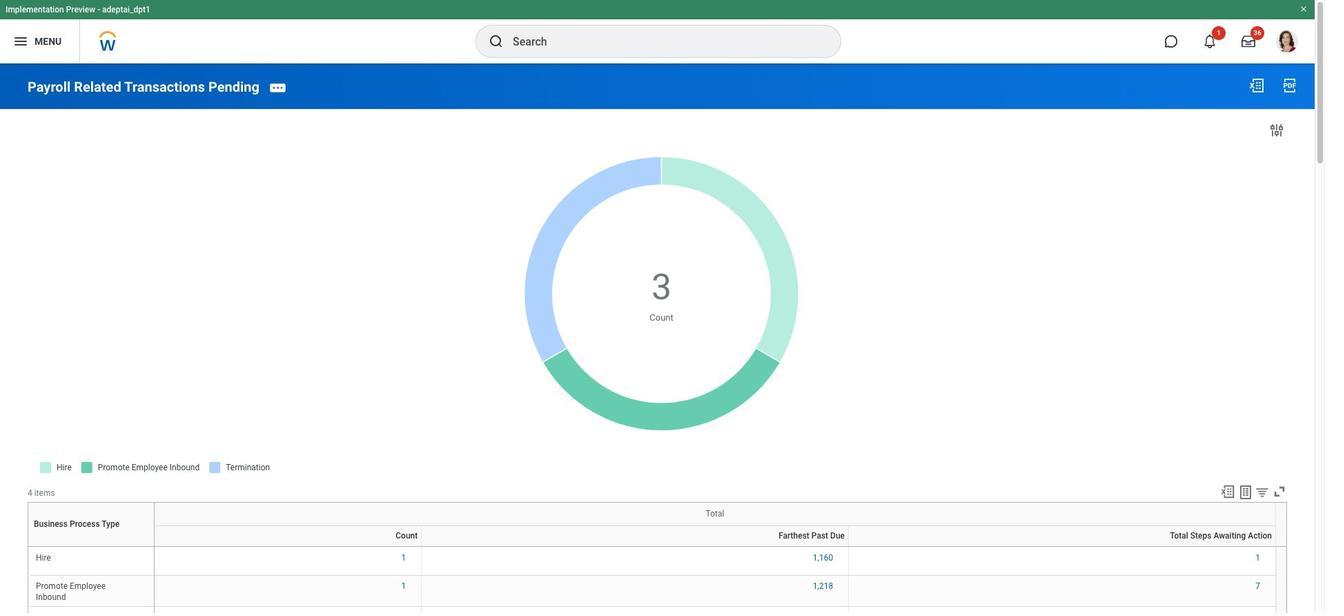 Task type: describe. For each thing, give the bounding box(es) containing it.
profile logan mcneil image
[[1276, 30, 1299, 55]]

export to excel image
[[1221, 484, 1236, 500]]

select to filter grid data image
[[1255, 485, 1270, 500]]

fullscreen image
[[1272, 484, 1287, 500]]

search image
[[488, 33, 505, 50]]

notifications large image
[[1203, 35, 1217, 48]]

hire element
[[36, 551, 51, 563]]

export to excel image
[[1249, 77, 1265, 94]]



Task type: vqa. For each thing, say whether or not it's contained in the screenshot.
the right list
no



Task type: locate. For each thing, give the bounding box(es) containing it.
column header
[[849, 547, 1276, 548]]

inbox large image
[[1242, 35, 1256, 48]]

row element
[[29, 503, 157, 547], [155, 526, 1276, 547]]

configure and view chart data image
[[1269, 122, 1285, 139]]

promote employee inbound element
[[36, 579, 106, 603]]

banner
[[0, 0, 1315, 64]]

close environment banner image
[[1300, 5, 1308, 13]]

justify image
[[12, 33, 29, 50]]

view printable version (pdf) image
[[1282, 77, 1299, 94]]

Search Workday  search field
[[513, 26, 813, 57]]

toolbar
[[1214, 484, 1287, 502]]

main content
[[0, 64, 1315, 614]]

export to worksheets image
[[1238, 484, 1254, 501]]



